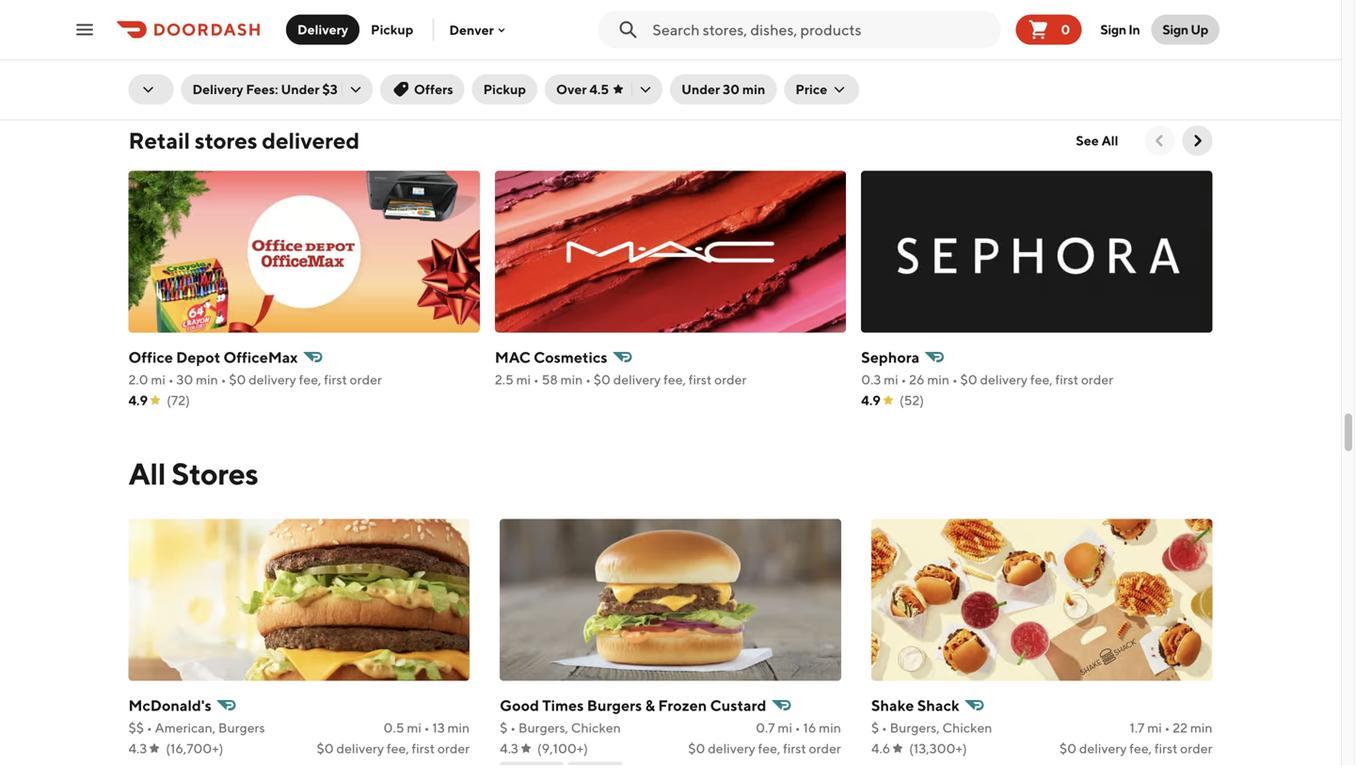 Task type: describe. For each thing, give the bounding box(es) containing it.
13
[[432, 720, 445, 736]]

chicken for shack
[[942, 720, 992, 736]]

4.6
[[871, 741, 891, 756]]

first for mac cosmetics
[[689, 372, 712, 387]]

$​0 for argonaut wine & liquor
[[595, 54, 613, 69]]

up
[[1191, 22, 1209, 37]]

shake
[[871, 697, 914, 715]]

mi for office depot officemax
[[151, 372, 166, 387]]

1 liquor from the left
[[217, 30, 263, 48]]

$​0 delivery fee, first order for good
[[688, 741, 841, 756]]

(73)
[[532, 75, 556, 90]]

58
[[542, 372, 558, 387]]

cosmetics
[[534, 348, 608, 366]]

0.7 for 0.7 mi • 60 min • $​0 delivery fee, first order
[[495, 54, 514, 69]]

officemax
[[223, 348, 298, 366]]

see
[[1076, 133, 1099, 148]]

• up (73) at the top left of page
[[534, 54, 540, 69]]

0 horizontal spatial 30
[[176, 372, 193, 387]]

offers
[[414, 81, 453, 97]]

(52)
[[900, 393, 924, 408]]

order for sephora
[[1081, 372, 1114, 387]]

fee, for office depot officemax
[[299, 372, 321, 387]]

argonaut
[[495, 30, 562, 48]]

first for sephora
[[1056, 372, 1079, 387]]

$​0 for knox fine wine
[[961, 54, 978, 69]]

shack
[[917, 697, 960, 715]]

min for 0.5 mi • 13 min
[[448, 720, 470, 736]]

retail stores delivered
[[128, 127, 360, 154]]

mi for knox fine wine
[[883, 54, 897, 69]]

min for 1.7 mi • 22 min
[[1190, 720, 1213, 736]]

1 wine from the left
[[565, 30, 603, 48]]

• left the 13
[[424, 720, 430, 736]]

30 inside button
[[723, 81, 740, 97]]

offers button
[[380, 74, 465, 104]]

1 under from the left
[[281, 81, 320, 97]]

see all link
[[1065, 126, 1130, 156]]

4.5
[[590, 81, 609, 97]]

under 30 min
[[682, 81, 766, 97]]

$​0 delivery fee, first order for shake
[[1060, 741, 1213, 756]]

in
[[1129, 22, 1140, 37]]

min inside button
[[743, 81, 766, 97]]

2.4 mi • 60 min • $​0 delivery fee, first order
[[861, 54, 1114, 69]]

2.0
[[128, 372, 148, 387]]

over 4.5 button
[[545, 74, 663, 104]]

0.5
[[384, 720, 404, 736]]

first for argonaut wine & liquor
[[690, 54, 714, 69]]

mi for argonaut wine & liquor
[[517, 54, 531, 69]]

retail
[[128, 127, 190, 154]]

knox fine wine
[[861, 30, 973, 48]]

mcdonald's
[[128, 697, 212, 715]]

over 4.5
[[556, 81, 609, 97]]

price button
[[784, 74, 860, 104]]

min for 0.7 mi • 16 min
[[819, 720, 841, 736]]

• down fine
[[900, 54, 905, 69]]

fee, for mac cosmetics
[[664, 372, 686, 387]]

0.7 mi • 60 min • $​0 delivery fee, first order
[[495, 54, 748, 69]]

american,
[[155, 720, 216, 736]]

chicken for times
[[571, 720, 621, 736]]

times
[[542, 697, 584, 715]]

1 $​0 delivery fee, first order from the left
[[317, 741, 470, 756]]

3.0 mi • 60 min • $​0 delivery fee, first order
[[128, 54, 383, 69]]

• down good
[[510, 720, 516, 736]]

$​0 for mac cosmetics
[[594, 372, 611, 387]]

$​0 for office depot officemax
[[229, 372, 246, 387]]

(13,300+)
[[909, 741, 967, 756]]

mi for mac cosmetics
[[516, 372, 531, 387]]

sign for sign up
[[1163, 22, 1189, 37]]

$ for good
[[500, 720, 508, 736]]

1 vertical spatial pickup
[[483, 81, 526, 97]]

$$
[[128, 720, 144, 736]]

min for 3.0 mi • 60 min • $​0 delivery fee, first order
[[196, 54, 219, 69]]

0 button
[[1016, 15, 1082, 45]]

under 30 min button
[[670, 74, 777, 104]]

depot
[[176, 348, 220, 366]]

denver button
[[449, 22, 509, 37]]

min for 2.4 mi • 60 min • $​0 delivery fee, first order
[[928, 54, 950, 69]]

fee, for knox fine wine
[[1031, 54, 1053, 69]]

sign for sign in
[[1101, 22, 1126, 37]]

1.7 mi • 22 min
[[1130, 720, 1213, 736]]

(138)
[[167, 75, 196, 90]]

office depot officemax
[[128, 348, 298, 366]]

delivery for bonnie brae liquor
[[249, 54, 297, 69]]

• down argonaut wine & liquor
[[587, 54, 593, 69]]

$​0 for bonnie brae liquor
[[230, 54, 247, 69]]

bonnie brae liquor
[[128, 30, 263, 48]]

0.7 mi • 16 min
[[756, 720, 841, 736]]

0 vertical spatial burgers
[[587, 697, 642, 715]]

4.7
[[495, 75, 513, 90]]

1 horizontal spatial &
[[645, 697, 655, 715]]

all stores
[[128, 456, 258, 491]]

3.0
[[128, 54, 148, 69]]

60 for brae
[[176, 54, 194, 69]]

over
[[556, 81, 587, 97]]

open menu image
[[73, 18, 96, 41]]

order for bonnie brae liquor
[[350, 54, 383, 69]]

$$ • american, burgers
[[128, 720, 265, 736]]

fees:
[[246, 81, 278, 97]]

first for bonnie brae liquor
[[325, 54, 348, 69]]

delivery for office depot officemax
[[249, 372, 296, 387]]

sign up link
[[1151, 15, 1220, 45]]

delivery for delivery
[[297, 22, 348, 37]]

• down knox fine wine
[[953, 54, 958, 69]]

60 for wine
[[542, 54, 560, 69]]

$3
[[322, 81, 338, 97]]

• up "(72)"
[[168, 372, 174, 387]]

0 horizontal spatial &
[[606, 30, 616, 48]]

price
[[796, 81, 828, 97]]

• down the bonnie brae liquor
[[221, 54, 227, 69]]

• right $$ on the bottom left
[[147, 720, 152, 736]]



Task type: vqa. For each thing, say whether or not it's contained in the screenshot.
$1.99 at the bottom of page
no



Task type: locate. For each thing, give the bounding box(es) containing it.
all
[[1102, 133, 1119, 148], [128, 456, 166, 491]]

mi for sephora
[[884, 372, 899, 387]]

min down knox fine wine
[[928, 54, 950, 69]]

under left $3
[[281, 81, 320, 97]]

$ • burgers, chicken for shack
[[871, 720, 992, 736]]

min for 0.3 mi • 26 min • $​0 delivery fee, first order
[[927, 372, 950, 387]]

burgers right times
[[587, 697, 642, 715]]

0 horizontal spatial under
[[281, 81, 320, 97]]

order for office depot officemax
[[350, 372, 382, 387]]

1 horizontal spatial sign
[[1163, 22, 1189, 37]]

sign in
[[1101, 22, 1140, 37]]

0
[[1061, 22, 1071, 37]]

4.9 down '0.3'
[[861, 393, 881, 408]]

2.4
[[861, 54, 880, 69]]

&
[[606, 30, 616, 48], [645, 697, 655, 715]]

burgers, for shack
[[890, 720, 940, 736]]

1 horizontal spatial pickup
[[483, 81, 526, 97]]

delivery for delivery fees: under $3
[[192, 81, 243, 97]]

pickup left (73) at the top left of page
[[483, 81, 526, 97]]

pickup up offers button
[[371, 22, 414, 37]]

1 horizontal spatial liquor
[[619, 30, 664, 48]]

1 $ from the left
[[500, 720, 508, 736]]

2 $​0 delivery fee, first order from the left
[[688, 741, 841, 756]]

0 horizontal spatial $​0 delivery fee, first order
[[317, 741, 470, 756]]

all inside see all link
[[1102, 133, 1119, 148]]

min for 0.7 mi • 60 min • $​0 delivery fee, first order
[[562, 54, 585, 69]]

fee, for bonnie brae liquor
[[300, 54, 322, 69]]

1 horizontal spatial wine
[[935, 30, 973, 48]]

$
[[500, 720, 508, 736], [871, 720, 879, 736]]

1 horizontal spatial 4.9
[[861, 393, 881, 408]]

1 horizontal spatial pickup button
[[472, 74, 537, 104]]

argonaut wine & liquor
[[495, 30, 664, 48]]

min right the 13
[[448, 720, 470, 736]]

1 vertical spatial 0.7
[[756, 720, 775, 736]]

30 up "(72)"
[[176, 372, 193, 387]]

• down cosmetics
[[585, 372, 591, 387]]

0 horizontal spatial all
[[128, 456, 166, 491]]

sephora
[[861, 348, 920, 366]]

min right 22 on the bottom right of the page
[[1190, 720, 1213, 736]]

4.9 down 2.0
[[128, 393, 148, 408]]

0 vertical spatial pickup
[[371, 22, 414, 37]]

1 vertical spatial all
[[128, 456, 166, 491]]

next button of carousel image
[[1188, 131, 1207, 150]]

2.5
[[495, 372, 514, 387]]

pickup button down argonaut
[[472, 74, 537, 104]]

1 vertical spatial 30
[[176, 372, 193, 387]]

under down 0.7 mi • 60 min • $​0 delivery fee, first order
[[682, 81, 720, 97]]

order for knox fine wine
[[1082, 54, 1114, 69]]

1 horizontal spatial 60
[[542, 54, 560, 69]]

1 4.9 from the left
[[128, 393, 148, 408]]

delivery for knox fine wine
[[981, 54, 1028, 69]]

2 horizontal spatial $​0 delivery fee, first order
[[1060, 741, 1213, 756]]

1 horizontal spatial $
[[871, 720, 879, 736]]

60 up (73) at the top left of page
[[542, 54, 560, 69]]

30
[[723, 81, 740, 97], [176, 372, 193, 387]]

0 horizontal spatial 4.3
[[128, 741, 147, 756]]

previous button of carousel image
[[1151, 131, 1169, 150]]

4.3 for mcdonald's
[[128, 741, 147, 756]]

0.7 down custard
[[756, 720, 775, 736]]

• left 22 on the bottom right of the page
[[1165, 720, 1170, 736]]

2.5 mi • 58 min • $​0 delivery fee, first order
[[495, 372, 747, 387]]

2 chicken from the left
[[942, 720, 992, 736]]

fee, for argonaut wine & liquor
[[665, 54, 688, 69]]

0 horizontal spatial pickup button
[[360, 15, 425, 45]]

0 horizontal spatial 60
[[176, 54, 194, 69]]

mi right 2.0
[[151, 372, 166, 387]]

office
[[128, 348, 173, 366]]

4.3 down good
[[500, 741, 519, 756]]

0 horizontal spatial chicken
[[571, 720, 621, 736]]

frozen
[[658, 697, 707, 715]]

custard
[[710, 697, 767, 715]]

order for mac cosmetics
[[714, 372, 747, 387]]

all right see
[[1102, 133, 1119, 148]]

• up the (138)
[[168, 54, 174, 69]]

1 horizontal spatial $​0 delivery fee, first order
[[688, 741, 841, 756]]

1 horizontal spatial under
[[682, 81, 720, 97]]

1 vertical spatial delivery
[[192, 81, 243, 97]]

60 up the (138)
[[176, 54, 194, 69]]

0.7 up '4.7'
[[495, 54, 514, 69]]

60 for fine
[[908, 54, 925, 69]]

mi right the 0.5
[[407, 720, 422, 736]]

fee, for sephora
[[1030, 372, 1053, 387]]

knox
[[861, 30, 898, 48]]

min right 16
[[819, 720, 841, 736]]

0.3 mi • 26 min • $​0 delivery fee, first order
[[861, 372, 1114, 387]]

2 horizontal spatial 60
[[908, 54, 925, 69]]

0 horizontal spatial 4.9
[[128, 393, 148, 408]]

2 wine from the left
[[935, 30, 973, 48]]

under
[[281, 81, 320, 97], [682, 81, 720, 97]]

liquor up 3.0 mi • 60 min • $​0 delivery fee, first order
[[217, 30, 263, 48]]

min for 2.0 mi • 30 min • $​0 delivery fee, first order
[[196, 372, 218, 387]]

1 horizontal spatial 0.7
[[756, 720, 775, 736]]

1 horizontal spatial burgers,
[[890, 720, 940, 736]]

min left price
[[743, 81, 766, 97]]

•
[[168, 54, 174, 69], [221, 54, 227, 69], [534, 54, 540, 69], [587, 54, 593, 69], [900, 54, 905, 69], [953, 54, 958, 69], [168, 372, 174, 387], [221, 372, 226, 387], [534, 372, 539, 387], [585, 372, 591, 387], [901, 372, 907, 387], [952, 372, 958, 387], [147, 720, 152, 736], [424, 720, 430, 736], [510, 720, 516, 736], [795, 720, 801, 736], [882, 720, 887, 736], [1165, 720, 1170, 736]]

delivery button
[[286, 15, 360, 45]]

1 horizontal spatial delivery
[[297, 22, 348, 37]]

1 horizontal spatial burgers
[[587, 697, 642, 715]]

mac
[[495, 348, 531, 366]]

0 vertical spatial pickup button
[[360, 15, 425, 45]]

$​0 delivery fee, first order down the 0.5
[[317, 741, 470, 756]]

denver
[[449, 22, 494, 37]]

min right 58
[[561, 372, 583, 387]]

4.3 for good times burgers & frozen custard
[[500, 741, 519, 756]]

1 horizontal spatial $ • burgers, chicken
[[871, 720, 992, 736]]

delivery fees: under $3
[[192, 81, 338, 97]]

30 left price
[[723, 81, 740, 97]]

0 horizontal spatial delivery
[[192, 81, 243, 97]]

$​0
[[230, 54, 247, 69], [595, 54, 613, 69], [961, 54, 978, 69], [229, 372, 246, 387], [594, 372, 611, 387], [961, 372, 978, 387], [317, 741, 334, 756], [688, 741, 705, 756], [1060, 741, 1077, 756]]

mi down argonaut
[[517, 54, 531, 69]]

4.3 down $$ on the bottom left
[[128, 741, 147, 756]]

1 horizontal spatial chicken
[[942, 720, 992, 736]]

sign left up
[[1163, 22, 1189, 37]]

stores
[[171, 456, 258, 491]]

0 horizontal spatial liquor
[[217, 30, 263, 48]]

fine
[[901, 30, 932, 48]]

delivery left fees:
[[192, 81, 243, 97]]

0.3
[[861, 372, 881, 387]]

mi right 2.5
[[516, 372, 531, 387]]

0 vertical spatial &
[[606, 30, 616, 48]]

chicken
[[571, 720, 621, 736], [942, 720, 992, 736]]

1 sign from the left
[[1101, 22, 1126, 37]]

2 $ from the left
[[871, 720, 879, 736]]

first
[[325, 54, 348, 69], [690, 54, 714, 69], [1056, 54, 1079, 69], [324, 372, 347, 387], [689, 372, 712, 387], [1056, 372, 1079, 387], [412, 741, 435, 756], [783, 741, 806, 756], [1155, 741, 1178, 756]]

2 sign from the left
[[1163, 22, 1189, 37]]

sign up
[[1163, 22, 1209, 37]]

delivery inside button
[[297, 22, 348, 37]]

• right 26
[[952, 372, 958, 387]]

1 4.3 from the left
[[128, 741, 147, 756]]

(16,700+)
[[166, 741, 223, 756]]

0 horizontal spatial burgers,
[[519, 720, 568, 736]]

first for knox fine wine
[[1056, 54, 1079, 69]]

26
[[909, 372, 925, 387]]

& left frozen at the bottom of the page
[[645, 697, 655, 715]]

chicken up (9,100+)
[[571, 720, 621, 736]]

0 horizontal spatial $ • burgers, chicken
[[500, 720, 621, 736]]

$ up 4.6
[[871, 720, 879, 736]]

delivery for argonaut wine & liquor
[[615, 54, 663, 69]]

delivery for sephora
[[980, 372, 1028, 387]]

• left 26
[[901, 372, 907, 387]]

2 4.9 from the left
[[861, 393, 881, 408]]

fee,
[[300, 54, 322, 69], [665, 54, 688, 69], [1031, 54, 1053, 69], [299, 372, 321, 387], [664, 372, 686, 387], [1030, 372, 1053, 387], [387, 741, 409, 756], [758, 741, 781, 756], [1130, 741, 1152, 756]]

0 horizontal spatial $
[[500, 720, 508, 736]]

min right 26
[[927, 372, 950, 387]]

1.7
[[1130, 720, 1145, 736]]

min down brae
[[196, 54, 219, 69]]

$​0 for sephora
[[961, 372, 978, 387]]

mi right 2.4
[[883, 54, 897, 69]]

• up 4.6
[[882, 720, 887, 736]]

min down the 'office depot officemax'
[[196, 372, 218, 387]]

bonnie
[[128, 30, 178, 48]]

1 horizontal spatial 4.3
[[500, 741, 519, 756]]

pickup
[[371, 22, 414, 37], [483, 81, 526, 97]]

(9,100+)
[[537, 741, 588, 756]]

0 vertical spatial all
[[1102, 133, 1119, 148]]

1 vertical spatial pickup button
[[472, 74, 537, 104]]

• left 58
[[534, 372, 539, 387]]

sign left in
[[1101, 22, 1126, 37]]

1 60 from the left
[[176, 54, 194, 69]]

0 horizontal spatial sign
[[1101, 22, 1126, 37]]

4.9
[[128, 393, 148, 408], [861, 393, 881, 408]]

burgers
[[587, 697, 642, 715], [218, 720, 265, 736]]

(72)
[[167, 393, 190, 408]]

0 horizontal spatial pickup
[[371, 22, 414, 37]]

burgers, for times
[[519, 720, 568, 736]]

1 vertical spatial &
[[645, 697, 655, 715]]

mi for bonnie brae liquor
[[151, 54, 166, 69]]

sign in link
[[1089, 11, 1151, 48]]

good times burgers & frozen custard
[[500, 697, 767, 715]]

delivered
[[262, 127, 360, 154]]

16
[[803, 720, 816, 736]]

2 liquor from the left
[[619, 30, 664, 48]]

mi right 1.7
[[1148, 720, 1162, 736]]

burgers,
[[519, 720, 568, 736], [890, 720, 940, 736]]

• down the 'office depot officemax'
[[221, 372, 226, 387]]

22
[[1173, 720, 1188, 736]]

retail stores delivered link
[[128, 126, 360, 156]]

see all
[[1076, 133, 1119, 148]]

liquor up 0.7 mi • 60 min • $​0 delivery fee, first order
[[619, 30, 664, 48]]

3 60 from the left
[[908, 54, 925, 69]]

2 under from the left
[[682, 81, 720, 97]]

min for 2.5 mi • 58 min • $​0 delivery fee, first order
[[561, 372, 583, 387]]

mi left 16
[[778, 720, 792, 736]]

wine right fine
[[935, 30, 973, 48]]

0 horizontal spatial burgers
[[218, 720, 265, 736]]

$ • burgers, chicken up (13,300+)
[[871, 720, 992, 736]]

chicken up (13,300+)
[[942, 720, 992, 736]]

pickup button
[[360, 15, 425, 45], [472, 74, 537, 104]]

wine up 0.7 mi • 60 min • $​0 delivery fee, first order
[[565, 30, 603, 48]]

0.5 mi • 13 min
[[384, 720, 470, 736]]

4.9 for sephora
[[861, 393, 881, 408]]

burgers, down shake shack
[[890, 720, 940, 736]]

burgers, up (9,100+)
[[519, 720, 568, 736]]

pickup button up offers button
[[360, 15, 425, 45]]

$ for shake
[[871, 720, 879, 736]]

3 $​0 delivery fee, first order from the left
[[1060, 741, 1213, 756]]

mi right '0.3'
[[884, 372, 899, 387]]

0 vertical spatial 0.7
[[495, 54, 514, 69]]

$ down good
[[500, 720, 508, 736]]

$​0 delivery fee, first order
[[317, 741, 470, 756], [688, 741, 841, 756], [1060, 741, 1213, 756]]

2 60 from the left
[[542, 54, 560, 69]]

shake shack
[[871, 697, 960, 715]]

4.9 for office depot officemax
[[128, 393, 148, 408]]

60
[[176, 54, 194, 69], [542, 54, 560, 69], [908, 54, 925, 69]]

mac cosmetics
[[495, 348, 608, 366]]

0 vertical spatial delivery
[[297, 22, 348, 37]]

4.3
[[128, 741, 147, 756], [500, 741, 519, 756]]

under inside button
[[682, 81, 720, 97]]

0 horizontal spatial 0.7
[[495, 54, 514, 69]]

0.7 for 0.7 mi • 16 min
[[756, 720, 775, 736]]

$​0 delivery fee, first order down 1.7
[[1060, 741, 1213, 756]]

1 horizontal spatial 30
[[723, 81, 740, 97]]

delivery up $3
[[297, 22, 348, 37]]

1 burgers, from the left
[[519, 720, 568, 736]]

min down argonaut wine & liquor
[[562, 54, 585, 69]]

liquor
[[217, 30, 263, 48], [619, 30, 664, 48]]

all left stores
[[128, 456, 166, 491]]

1 $ • burgers, chicken from the left
[[500, 720, 621, 736]]

1 horizontal spatial all
[[1102, 133, 1119, 148]]

burgers up (16,700+)
[[218, 720, 265, 736]]

60 down fine
[[908, 54, 925, 69]]

2 4.3 from the left
[[500, 741, 519, 756]]

mi right the 3.0 on the top left
[[151, 54, 166, 69]]

$ • burgers, chicken up (9,100+)
[[500, 720, 621, 736]]

order for argonaut wine & liquor
[[716, 54, 748, 69]]

good
[[500, 697, 539, 715]]

$​0 delivery fee, first order down 0.7 mi • 16 min
[[688, 741, 841, 756]]

1 chicken from the left
[[571, 720, 621, 736]]

delivery
[[249, 54, 297, 69], [615, 54, 663, 69], [981, 54, 1028, 69], [249, 372, 296, 387], [613, 372, 661, 387], [980, 372, 1028, 387], [337, 741, 384, 756], [708, 741, 756, 756], [1079, 741, 1127, 756]]

4.8
[[128, 75, 148, 90]]

0 vertical spatial 30
[[723, 81, 740, 97]]

stores
[[195, 127, 257, 154]]

delivery for mac cosmetics
[[613, 372, 661, 387]]

brae
[[182, 30, 214, 48]]

0 horizontal spatial wine
[[565, 30, 603, 48]]

first for office depot officemax
[[324, 372, 347, 387]]

mi
[[151, 54, 166, 69], [517, 54, 531, 69], [883, 54, 897, 69], [151, 372, 166, 387], [516, 372, 531, 387], [884, 372, 899, 387], [407, 720, 422, 736], [778, 720, 792, 736], [1148, 720, 1162, 736]]

2 $ • burgers, chicken from the left
[[871, 720, 992, 736]]

$ • burgers, chicken for times
[[500, 720, 621, 736]]

Store search: begin typing to search for stores available on DoorDash text field
[[653, 19, 993, 40]]

• left 16
[[795, 720, 801, 736]]

2.0 mi • 30 min • $​0 delivery fee, first order
[[128, 372, 382, 387]]

order
[[350, 54, 383, 69], [716, 54, 748, 69], [1082, 54, 1114, 69], [350, 372, 382, 387], [714, 372, 747, 387], [1081, 372, 1114, 387], [438, 741, 470, 756], [809, 741, 841, 756], [1180, 741, 1213, 756]]

2 burgers, from the left
[[890, 720, 940, 736]]

delivery
[[297, 22, 348, 37], [192, 81, 243, 97]]

1 vertical spatial burgers
[[218, 720, 265, 736]]

& up 0.7 mi • 60 min • $​0 delivery fee, first order
[[606, 30, 616, 48]]



